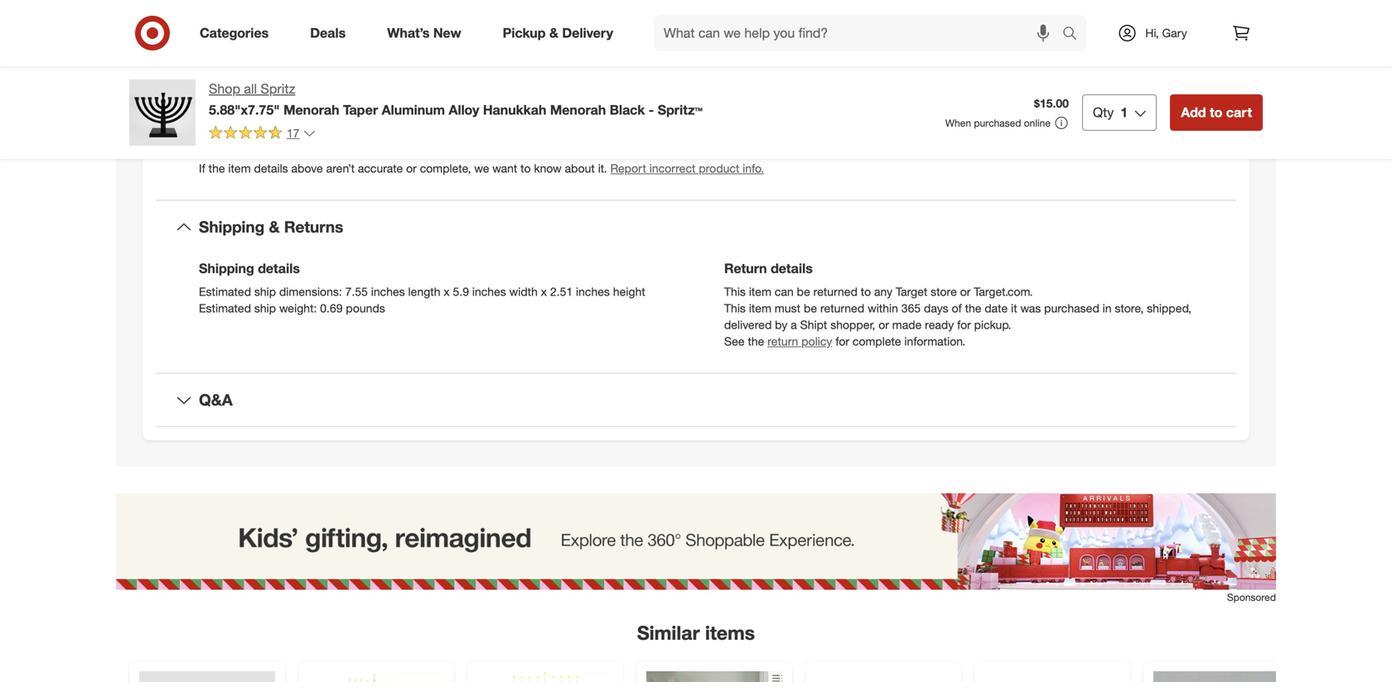 Task type: locate. For each thing, give the bounding box(es) containing it.
this
[[724, 285, 746, 299], [724, 301, 746, 316]]

2 vertical spatial to
[[861, 285, 871, 299]]

purchased left in
[[1044, 301, 1099, 316]]

this up "delivered"
[[724, 301, 746, 316]]

purchased right 'when'
[[974, 117, 1021, 129]]

vintiquewise large metal silver coated hanukkah menorah for synagogue image
[[477, 672, 613, 683]]

report
[[610, 161, 646, 176]]

to
[[1210, 104, 1223, 121], [521, 161, 531, 176], [861, 285, 871, 299]]

for down 'shopper,'
[[836, 334, 849, 349]]

or right accurate
[[406, 161, 417, 176]]

details for shipping
[[258, 260, 300, 277]]

details inside return details this item can be returned to any target store or target.com. this item must be returned within 365 days of the date it was purchased in store, shipped, delivered by a shipt shopper, or made ready for pickup. see the return policy for complete information.
[[771, 260, 813, 277]]

inches up pounds
[[371, 285, 405, 299]]

details up can
[[771, 260, 813, 277]]

returned
[[813, 285, 858, 299], [820, 301, 864, 316]]

item
[[228, 161, 251, 176], [749, 285, 771, 299], [749, 301, 771, 316]]

0 horizontal spatial x
[[444, 285, 450, 299]]

date
[[985, 301, 1008, 316]]

& right 'pickup'
[[549, 25, 558, 41]]

1 vertical spatial shipping
[[199, 260, 254, 277]]

inches right 5.9
[[472, 285, 506, 299]]

2 horizontal spatial inches
[[576, 285, 610, 299]]

delivery
[[562, 25, 613, 41]]

deals link
[[296, 15, 366, 51]]

width
[[509, 285, 538, 299]]

hi, gary
[[1145, 26, 1187, 40]]

ship left dimensions:
[[254, 285, 276, 299]]

target
[[896, 285, 927, 299]]

0 horizontal spatial to
[[521, 161, 531, 176]]

2 vertical spatial or
[[879, 318, 889, 332]]

0 horizontal spatial purchased
[[974, 117, 1021, 129]]

item
[[199, 57, 223, 71]]

1 menorah from the left
[[283, 102, 339, 118]]

sponsored
[[1227, 592, 1276, 604]]

gary
[[1162, 26, 1187, 40]]

&
[[549, 25, 558, 41], [269, 218, 280, 237]]

the down "delivered"
[[748, 334, 764, 349]]

origin
[[199, 107, 232, 122]]

1 vertical spatial estimated
[[199, 301, 251, 316]]

shipping down shipping & returns on the left top of page
[[199, 260, 254, 277]]

q&a button
[[156, 374, 1236, 427]]

0 horizontal spatial the
[[209, 161, 225, 176]]

1 horizontal spatial &
[[549, 25, 558, 41]]

1 vertical spatial this
[[724, 301, 746, 316]]

0 horizontal spatial for
[[836, 334, 849, 349]]

vintiquewise modern solid metal judaica hanukkah menorah 9 branched candelabra, copper finish medium image
[[308, 672, 444, 683]]

purchased inside return details this item can be returned to any target store or target.com. this item must be returned within 365 days of the date it was purchased in store, shipped, delivered by a shipt shopper, or made ready for pickup. see the return policy for complete information.
[[1044, 301, 1099, 316]]

purchased
[[974, 117, 1021, 129], [1044, 301, 1099, 316]]

want
[[492, 161, 517, 176]]

0 vertical spatial shipping
[[199, 218, 265, 237]]

2 horizontal spatial or
[[960, 285, 971, 299]]

& for pickup
[[549, 25, 558, 41]]

delivered
[[724, 318, 772, 332]]

17
[[287, 126, 300, 140]]

can
[[775, 285, 794, 299]]

1 shipping from the top
[[199, 218, 265, 237]]

or
[[406, 161, 417, 176], [960, 285, 971, 299], [879, 318, 889, 332]]

be up shipt
[[804, 301, 817, 316]]

: left 240-
[[309, 57, 312, 71]]

0 vertical spatial this
[[724, 285, 746, 299]]

0 horizontal spatial :
[[232, 107, 236, 122]]

must
[[775, 301, 801, 316]]

when purchased online
[[945, 117, 1051, 129]]

days
[[924, 301, 949, 316]]

inches
[[371, 285, 405, 299], [472, 285, 506, 299], [576, 285, 610, 299]]

the
[[209, 161, 225, 176], [965, 301, 981, 316], [748, 334, 764, 349]]

0 vertical spatial ship
[[254, 285, 276, 299]]

inches right 2.51
[[576, 285, 610, 299]]

the right the of
[[965, 301, 981, 316]]

0 vertical spatial estimated
[[199, 285, 251, 299]]

details up dimensions:
[[258, 260, 300, 277]]

details
[[254, 161, 288, 176], [258, 260, 300, 277], [771, 260, 813, 277]]

vintiquewise modern large design hanukkah menorah exceptional presentational piece, 9 branch tea light candle holders - rose gold image
[[646, 672, 782, 683]]

-
[[649, 102, 654, 118]]

2 vertical spatial item
[[749, 301, 771, 316]]

details inside shipping details estimated ship dimensions: 7.55 inches length x 5.9 inches width x 2.51 inches height estimated ship weight: 0.69 pounds
[[258, 260, 300, 277]]

for down the of
[[957, 318, 971, 332]]

within
[[868, 301, 898, 316]]

of
[[952, 301, 962, 316]]

0 vertical spatial to
[[1210, 104, 1223, 121]]

return
[[768, 334, 798, 349]]

cart
[[1226, 104, 1252, 121]]

0 vertical spatial &
[[549, 25, 558, 41]]

1 horizontal spatial purchased
[[1044, 301, 1099, 316]]

1 vertical spatial the
[[965, 301, 981, 316]]

be right can
[[797, 285, 810, 299]]

0 horizontal spatial inches
[[371, 285, 405, 299]]

or down within
[[879, 318, 889, 332]]

item number (dpci) : 240-14-0018
[[199, 57, 383, 71]]

& inside dropdown button
[[269, 218, 280, 237]]

5.88"x7.75" menorah taper aluminum alloy hanukkah menorah blue - spritz™ image
[[139, 672, 275, 683]]

shopper,
[[830, 318, 875, 332]]

:
[[309, 57, 312, 71], [232, 107, 236, 122]]

incorrect
[[649, 161, 696, 176]]

to right want
[[521, 161, 531, 176]]

2 shipping from the top
[[199, 260, 254, 277]]

item left can
[[749, 285, 771, 299]]

estimated down shipping & returns on the left top of page
[[199, 285, 251, 299]]

shipping details estimated ship dimensions: 7.55 inches length x 5.9 inches width x 2.51 inches height estimated ship weight: 0.69 pounds
[[199, 260, 645, 316]]

2 horizontal spatial the
[[965, 301, 981, 316]]

1 vertical spatial &
[[269, 218, 280, 237]]

menorah up 17
[[283, 102, 339, 118]]

1 vertical spatial ship
[[254, 301, 276, 316]]

estimated
[[199, 285, 251, 299], [199, 301, 251, 316]]

complete,
[[420, 161, 471, 176]]

0 horizontal spatial &
[[269, 218, 280, 237]]

hanukkah
[[483, 102, 546, 118]]

for
[[957, 318, 971, 332], [836, 334, 849, 349]]

1 horizontal spatial menorah
[[550, 102, 606, 118]]

What can we help you find? suggestions appear below search field
[[654, 15, 1066, 51]]

1 vertical spatial :
[[232, 107, 236, 122]]

ship left weight:
[[254, 301, 276, 316]]

by
[[775, 318, 787, 332]]

1 vertical spatial be
[[804, 301, 817, 316]]

0 vertical spatial or
[[406, 161, 417, 176]]

product
[[699, 161, 739, 176]]

0 horizontal spatial menorah
[[283, 102, 339, 118]]

1 this from the top
[[724, 285, 746, 299]]

2 vertical spatial the
[[748, 334, 764, 349]]

1 vertical spatial purchased
[[1044, 301, 1099, 316]]

number
[[227, 57, 271, 71]]

shipping inside dropdown button
[[199, 218, 265, 237]]

image of 5.88"x7.75" menorah taper aluminum alloy hanukkah menorah black - spritz™ image
[[129, 80, 196, 146]]

when
[[945, 117, 971, 129]]

1 horizontal spatial inches
[[472, 285, 506, 299]]

to right add
[[1210, 104, 1223, 121]]

5.9
[[453, 285, 469, 299]]

2 horizontal spatial to
[[1210, 104, 1223, 121]]

1 horizontal spatial for
[[957, 318, 971, 332]]

shipping
[[199, 218, 265, 237], [199, 260, 254, 277]]

to left any
[[861, 285, 871, 299]]

1 horizontal spatial :
[[309, 57, 312, 71]]

menorah
[[283, 102, 339, 118], [550, 102, 606, 118]]

about
[[565, 161, 595, 176]]

0 vertical spatial purchased
[[974, 117, 1021, 129]]

0 vertical spatial returned
[[813, 285, 858, 299]]

the right if
[[209, 161, 225, 176]]

item up "delivered"
[[749, 301, 771, 316]]

if the item details above aren't accurate or complete, we want to know about it. report incorrect product info.
[[199, 161, 764, 176]]

pickup & delivery link
[[489, 15, 634, 51]]

this down return
[[724, 285, 746, 299]]

menorah left black
[[550, 102, 606, 118]]

categories
[[200, 25, 269, 41]]

be
[[797, 285, 810, 299], [804, 301, 817, 316]]

& left returns
[[269, 218, 280, 237]]

1 x from the left
[[444, 285, 450, 299]]

1 horizontal spatial to
[[861, 285, 871, 299]]

shop
[[209, 81, 240, 97]]

or up the of
[[960, 285, 971, 299]]

: down shop
[[232, 107, 236, 122]]

1 horizontal spatial x
[[541, 285, 547, 299]]

origin : imported
[[199, 107, 287, 122]]

1 ship from the top
[[254, 285, 276, 299]]

item right if
[[228, 161, 251, 176]]

x left 5.9
[[444, 285, 450, 299]]

shipping down if
[[199, 218, 265, 237]]

x left 2.51
[[541, 285, 547, 299]]

estimated left weight:
[[199, 301, 251, 316]]

imported
[[239, 107, 287, 122]]

above
[[291, 161, 323, 176]]

shipping inside shipping details estimated ship dimensions: 7.55 inches length x 5.9 inches width x 2.51 inches height estimated ship weight: 0.69 pounds
[[199, 260, 254, 277]]



Task type: vqa. For each thing, say whether or not it's contained in the screenshot.
Estimated
yes



Task type: describe. For each thing, give the bounding box(es) containing it.
spritz™
[[658, 102, 703, 118]]

was
[[1020, 301, 1041, 316]]

1 vertical spatial item
[[749, 285, 771, 299]]

complete
[[853, 334, 901, 349]]

2 menorah from the left
[[550, 102, 606, 118]]

7.55
[[345, 285, 368, 299]]

we
[[474, 161, 489, 176]]

1
[[1121, 104, 1128, 121]]

0 vertical spatial :
[[309, 57, 312, 71]]

online
[[1024, 117, 1051, 129]]

rite lite 45pc classic style mini hanukkah menorah set with candles 4.75" - silver/blue image
[[1153, 672, 1289, 683]]

what's new
[[387, 25, 461, 41]]

taper
[[343, 102, 378, 118]]

5.88"x7.75"
[[209, 102, 280, 118]]

dimensions:
[[279, 285, 342, 299]]

pounds
[[346, 301, 385, 316]]

length
[[408, 285, 440, 299]]

return policy link
[[768, 334, 832, 349]]

target.com.
[[974, 285, 1033, 299]]

hi,
[[1145, 26, 1159, 40]]

1 vertical spatial or
[[960, 285, 971, 299]]

aren't
[[326, 161, 355, 176]]

0 horizontal spatial or
[[406, 161, 417, 176]]

pickup & delivery
[[503, 25, 613, 41]]

2 estimated from the top
[[199, 301, 251, 316]]

height
[[613, 285, 645, 299]]

returns
[[284, 218, 343, 237]]

add
[[1181, 104, 1206, 121]]

3 inches from the left
[[576, 285, 610, 299]]

pickup.
[[974, 318, 1011, 332]]

2 this from the top
[[724, 301, 746, 316]]

shipping for shipping details estimated ship dimensions: 7.55 inches length x 5.9 inches width x 2.51 inches height estimated ship weight: 0.69 pounds
[[199, 260, 254, 277]]

store,
[[1115, 301, 1144, 316]]

know
[[534, 161, 562, 176]]

0018
[[357, 57, 383, 71]]

weight:
[[279, 301, 317, 316]]

pickup
[[503, 25, 546, 41]]

details for return
[[771, 260, 813, 277]]

shipping & returns
[[199, 218, 343, 237]]

it
[[1011, 301, 1017, 316]]

policy
[[801, 334, 832, 349]]

search button
[[1055, 15, 1095, 55]]

(dpci)
[[274, 57, 309, 71]]

shop all spritz 5.88"x7.75" menorah taper aluminum alloy hanukkah menorah black - spritz™
[[209, 81, 703, 118]]

2 inches from the left
[[472, 285, 506, 299]]

advertisement region
[[116, 494, 1276, 591]]

details down 17 link
[[254, 161, 288, 176]]

0 vertical spatial the
[[209, 161, 225, 176]]

all
[[244, 81, 257, 97]]

1 horizontal spatial or
[[879, 318, 889, 332]]

spritz
[[261, 81, 295, 97]]

to inside button
[[1210, 104, 1223, 121]]

240-
[[316, 57, 340, 71]]

what's new link
[[373, 15, 482, 51]]

made
[[892, 318, 922, 332]]

1 vertical spatial for
[[836, 334, 849, 349]]

2 x from the left
[[541, 285, 547, 299]]

$15.00
[[1034, 96, 1069, 111]]

shipping for shipping & returns
[[199, 218, 265, 237]]

return
[[724, 260, 767, 277]]

similar
[[637, 622, 700, 645]]

aluminum
[[382, 102, 445, 118]]

0 vertical spatial item
[[228, 161, 251, 176]]

in
[[1103, 301, 1112, 316]]

add to cart
[[1181, 104, 1252, 121]]

1 vertical spatial returned
[[820, 301, 864, 316]]

0 vertical spatial for
[[957, 318, 971, 332]]

q&a
[[199, 391, 233, 410]]

0 vertical spatial be
[[797, 285, 810, 299]]

information.
[[904, 334, 966, 349]]

1 inches from the left
[[371, 285, 405, 299]]

categories link
[[186, 15, 289, 51]]

14-
[[340, 57, 357, 71]]

1 estimated from the top
[[199, 285, 251, 299]]

2 ship from the top
[[254, 301, 276, 316]]

store
[[931, 285, 957, 299]]

shipped,
[[1147, 301, 1192, 316]]

info.
[[743, 161, 764, 176]]

new
[[433, 25, 461, 41]]

what's
[[387, 25, 430, 41]]

shipt
[[800, 318, 827, 332]]

any
[[874, 285, 893, 299]]

a
[[791, 318, 797, 332]]

similar items region
[[116, 494, 1299, 683]]

alloy
[[449, 102, 479, 118]]

deals
[[310, 25, 346, 41]]

0.69
[[320, 301, 343, 316]]

similar items
[[637, 622, 755, 645]]

return details this item can be returned to any target store or target.com. this item must be returned within 365 days of the date it was purchased in store, shipped, delivered by a shipt shopper, or made ready for pickup. see the return policy for complete information.
[[724, 260, 1192, 349]]

items
[[705, 622, 755, 645]]

to inside return details this item can be returned to any target store or target.com. this item must be returned within 365 days of the date it was purchased in store, shipped, delivered by a shipt shopper, or made ready for pickup. see the return policy for complete information.
[[861, 285, 871, 299]]

1 horizontal spatial the
[[748, 334, 764, 349]]

add to cart button
[[1170, 94, 1263, 131]]

365
[[901, 301, 921, 316]]

& for shipping
[[269, 218, 280, 237]]

search
[[1055, 27, 1095, 43]]

1 vertical spatial to
[[521, 161, 531, 176]]

qty 1
[[1093, 104, 1128, 121]]

it.
[[598, 161, 607, 176]]

black
[[610, 102, 645, 118]]

report incorrect product info. button
[[610, 160, 764, 177]]

accurate
[[358, 161, 403, 176]]

shipping & returns button
[[156, 201, 1236, 254]]



